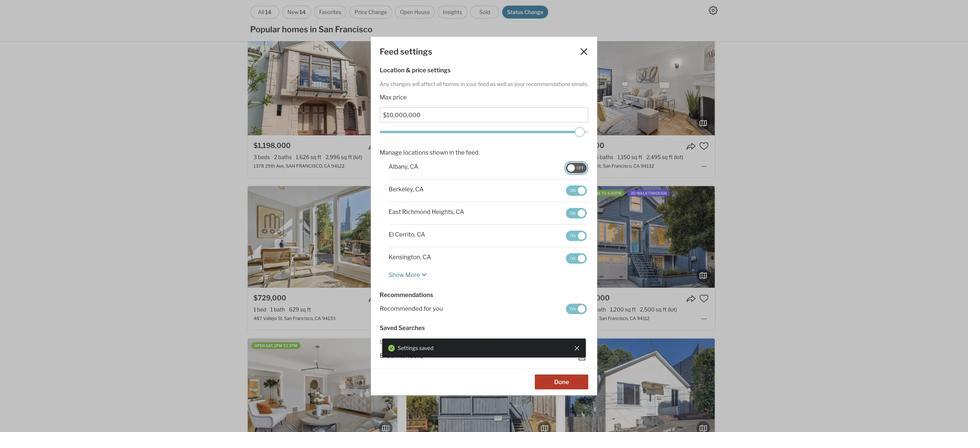 Task type: vqa. For each thing, say whether or not it's contained in the screenshot.
94122
yes



Task type: locate. For each thing, give the bounding box(es) containing it.
to
[[601, 191, 606, 196], [283, 344, 288, 348]]

recommended
[[380, 305, 422, 312]]

ft up 94132
[[639, 154, 642, 160]]

favorite button image for $878,000
[[699, 141, 709, 151]]

ca
[[323, 11, 329, 16], [483, 11, 489, 16], [410, 163, 418, 170], [324, 163, 330, 169], [484, 163, 490, 169], [634, 163, 640, 169], [415, 186, 424, 193], [456, 209, 464, 216], [417, 231, 425, 238], [423, 254, 431, 261], [315, 316, 321, 321], [630, 316, 636, 321]]

0 horizontal spatial sat,
[[266, 344, 274, 348]]

sq for 3,297
[[340, 1, 346, 8]]

dr, right bridgeview
[[446, 11, 451, 16]]

photo of 25 lisbon st, san francisco, ca 94112 image
[[416, 186, 566, 288], [565, 186, 715, 288], [715, 186, 865, 288]]

629
[[289, 307, 299, 313]]

beds up lisbon
[[576, 307, 588, 313]]

3
[[254, 1, 257, 8], [433, 1, 436, 8], [254, 154, 257, 160], [433, 154, 436, 160], [571, 154, 575, 160]]

3,355 sq ft
[[455, 154, 482, 160]]

san down favorites
[[319, 24, 333, 34]]

favorite button image
[[699, 141, 709, 151], [382, 294, 391, 304], [699, 294, 709, 304]]

14 right all
[[265, 9, 271, 15]]

beds for 2,282 sq ft
[[417, 1, 429, 8]]

1378 29th ave, san francisco, ca 94122
[[254, 163, 345, 169]]

bath up vallejo on the bottom left
[[274, 307, 285, 313]]

14 inside new "option"
[[300, 9, 306, 15]]

(lot) right 2,495 at right
[[674, 154, 683, 160]]

1 14 from the left
[[265, 9, 271, 15]]

630 panorama dr, san francisco, ca 94131
[[254, 11, 343, 16]]

3 beds for $878,000
[[571, 154, 588, 160]]

1 3 baths from the top
[[433, 1, 451, 8]]

francisco, down 629 sq ft
[[293, 316, 314, 321]]

0 vertical spatial will
[[412, 81, 420, 87]]

4 beds
[[413, 1, 429, 8], [413, 154, 429, 160], [413, 307, 429, 313]]

photo of 487 vallejo st, san francisco, ca 94133 image
[[98, 186, 248, 288], [248, 186, 397, 288], [397, 186, 547, 288]]

1 horizontal spatial 3d walkthrough
[[631, 191, 667, 196]]

0 vertical spatial 4
[[413, 1, 416, 8]]

2 photo of 657 los palmos dr, san francisco, ca 94127 image from the left
[[407, 34, 556, 135]]

3 beds up 732
[[571, 154, 588, 160]]

629 sq ft
[[289, 307, 311, 313]]

3 photo of 9 powhattan ave, san francisco, ca 94110 image from the left
[[556, 339, 706, 432]]

Status Change radio
[[502, 6, 548, 19]]

to right "2pm"
[[601, 191, 606, 196]]

bath up 25 lisbon st, san francisco, ca 94112
[[595, 307, 606, 313]]

3 up 1378
[[254, 154, 257, 160]]

0 horizontal spatial in
[[310, 24, 317, 34]]

2,500
[[640, 307, 655, 313]]

el for el cerrito test 1
[[380, 352, 385, 359]]

2 photo of 9 powhattan ave, san francisco, ca 94110 image from the left
[[407, 339, 556, 432]]

francisco, down '1,200'
[[608, 316, 629, 321]]

0 horizontal spatial affect
[[421, 81, 436, 87]]

sq for 1,626
[[311, 154, 316, 160]]

option group containing all
[[250, 6, 548, 19]]

affect
[[421, 81, 436, 87], [466, 339, 481, 345]]

the
[[456, 149, 465, 156]]

1 3d from the left
[[413, 191, 418, 196]]

2 1 bath from the left
[[592, 307, 606, 313]]

3.5 baths
[[433, 307, 456, 313]]

favorite button checkbox for $1,095,000
[[699, 294, 709, 304]]

(lot) right 2,500
[[668, 307, 677, 313]]

3 baths for 2,282 sq ft
[[433, 1, 451, 8]]

4 beds for 2,282 sq ft
[[413, 1, 429, 8]]

(lot) up status
[[512, 1, 521, 8]]

ft right 2,996
[[348, 154, 352, 160]]

albany, ca
[[389, 163, 418, 170]]

0 vertical spatial to
[[601, 191, 606, 196]]

2 photo of 487 vallejo st, san francisco, ca 94133 image from the left
[[248, 186, 397, 288]]

1 vertical spatial affect
[[466, 339, 481, 345]]

feed settings
[[380, 47, 432, 56]]

3 up bridgeview
[[433, 1, 436, 8]]

1 photo of 657 los palmos dr, san francisco, ca 94127 image from the left
[[257, 34, 407, 135]]

1 vertical spatial 4 beds
[[413, 154, 429, 160]]

1 vertical spatial 4
[[413, 154, 416, 160]]

1,200
[[610, 307, 624, 313]]

sq right 2,500
[[656, 307, 662, 313]]

ft up francisco, in the top left of the page
[[317, 154, 321, 160]]

price down changes
[[393, 94, 407, 101]]

ft for 2,495 sq ft (lot)
[[669, 154, 673, 160]]

1 4 beds from the top
[[413, 1, 429, 8]]

1 bath up vallejo on the bottom left
[[270, 307, 285, 313]]

beds for 1,626 sq ft
[[258, 154, 270, 160]]

0 vertical spatial sat,
[[584, 191, 591, 196]]

2 photo of 25 lisbon st, san francisco, ca 94112 image from the left
[[565, 186, 715, 288]]

25 lisbon st, san francisco, ca 94112
[[571, 316, 650, 321]]

14 inside all option
[[265, 9, 271, 15]]

favorite button image
[[382, 141, 391, 151]]

sq for 3,881
[[500, 1, 506, 8]]

2 baths up ave,
[[274, 154, 292, 160]]

baths up palmos
[[437, 154, 451, 160]]

francisco, for 25 lisbon st, san francisco, ca 94112
[[608, 316, 629, 321]]

favorite button image for $729,000
[[382, 294, 391, 304]]

saved inside section
[[419, 345, 434, 351]]

3 up 732
[[571, 154, 575, 160]]

baths
[[278, 1, 292, 8], [437, 1, 451, 8], [278, 154, 292, 160], [437, 154, 451, 160], [600, 154, 614, 160], [442, 307, 456, 313]]

1 photo of 25 lisbon st, san francisco, ca 94112 image from the left
[[416, 186, 566, 288]]

2 baths for 1,427
[[274, 1, 292, 8]]

1 walkthrough from the left
[[419, 191, 450, 196]]

94133
[[322, 316, 336, 321]]

3 up palmos
[[433, 154, 436, 160]]

1 horizontal spatial bath
[[595, 307, 606, 313]]

photo of 9 powhattan ave, san francisco, ca 94110 image
[[257, 339, 407, 432], [407, 339, 556, 432], [556, 339, 706, 432]]

baths up new
[[278, 1, 292, 8]]

1
[[254, 307, 256, 313], [270, 307, 273, 313], [592, 307, 594, 313], [420, 352, 423, 359]]

1 horizontal spatial open
[[572, 191, 583, 196]]

1 photo of 1520 alabama st, san francisco, ca 94110 image from the left
[[257, 186, 407, 288]]

2 vertical spatial in
[[449, 149, 454, 156]]

2 baths
[[274, 1, 292, 8], [274, 154, 292, 160]]

0 horizontal spatial will
[[412, 81, 420, 87]]

st, down 1.5 baths
[[597, 163, 602, 169]]

1 horizontal spatial el
[[389, 231, 394, 238]]

insights
[[443, 9, 462, 15]]

all
[[258, 9, 264, 15]]

1 horizontal spatial 3d
[[631, 191, 636, 196]]

san for 130 bridgeview dr, san francisco, ca 94124
[[452, 11, 460, 16]]

Favorites radio
[[314, 6, 347, 19]]

vallejo
[[263, 316, 277, 321]]

change for price change
[[368, 9, 387, 15]]

baths up 732 shields st, san francisco, ca 94132
[[600, 154, 614, 160]]

4 beds up 657
[[413, 154, 429, 160]]

0 vertical spatial in
[[310, 24, 317, 34]]

favorite button checkbox for $878,000
[[699, 141, 709, 151]]

1 horizontal spatial will
[[446, 339, 454, 345]]

1 horizontal spatial to
[[601, 191, 606, 196]]

3 up the 630
[[254, 1, 257, 8]]

favorite button checkbox for $729,000
[[382, 294, 391, 304]]

2 up 25 at the bottom right of the page
[[571, 307, 575, 313]]

option group
[[250, 6, 548, 19]]

sq right '1,200'
[[625, 307, 631, 313]]

1 vertical spatial sat,
[[266, 344, 274, 348]]

ft for 1,150 sq ft
[[639, 154, 642, 160]]

1 vertical spatial open
[[254, 344, 265, 348]]

ft for 1,427 sq ft
[[317, 1, 321, 8]]

saved
[[380, 325, 397, 332]]

change inside option
[[525, 9, 544, 15]]

francisco, down 2,282 sq ft
[[461, 11, 482, 16]]

sq for 1,150
[[632, 154, 637, 160]]

94131
[[330, 11, 343, 16]]

baths up insights
[[437, 1, 451, 8]]

1 vertical spatial 2 baths
[[274, 154, 292, 160]]

san for popular homes in san francisco
[[319, 24, 333, 34]]

0 horizontal spatial change
[[368, 9, 387, 15]]

1 vertical spatial to
[[283, 344, 288, 348]]

(lot) for $1,095,000
[[668, 307, 677, 313]]

price
[[412, 67, 426, 74], [393, 94, 407, 101]]

francisco, down the 1,427 sq ft
[[301, 11, 322, 16]]

2 4 from the top
[[413, 154, 416, 160]]

1.5 baths
[[592, 154, 614, 160]]

max price
[[380, 94, 407, 101]]

1 vertical spatial el
[[380, 352, 385, 359]]

1 horizontal spatial sat,
[[584, 191, 591, 196]]

1 horizontal spatial affect
[[466, 339, 481, 345]]

san down 1.5 baths
[[603, 163, 611, 169]]

test
[[407, 352, 419, 359]]

1 vertical spatial in
[[461, 81, 465, 87]]

2 as from the left
[[508, 81, 513, 87]]

dr, for 3 baths
[[446, 11, 451, 16]]

ca right heights,
[[456, 209, 464, 216]]

3d walkthrough up east richmond heights, ca
[[413, 191, 450, 196]]

1 down $1,095,000
[[592, 307, 594, 313]]

los
[[422, 163, 430, 169]]

sq for 3,355
[[471, 154, 477, 160]]

3 beds up all
[[254, 1, 270, 8]]

saved right the settings
[[419, 345, 434, 351]]

saved searches
[[380, 325, 425, 332]]

0 horizontal spatial 1 bath
[[270, 307, 285, 313]]

baths for 1,150 sq ft
[[600, 154, 614, 160]]

2 3 baths from the top
[[433, 154, 451, 160]]

2,282 sq ft
[[455, 1, 481, 8]]

94112
[[637, 316, 650, 321]]

0 vertical spatial 4 beds
[[413, 1, 429, 8]]

as left well
[[490, 81, 496, 87]]

affect right also
[[466, 339, 481, 345]]

favorite button checkbox
[[382, 141, 391, 151], [699, 141, 709, 151], [382, 294, 391, 304], [699, 294, 709, 304]]

walkthrough down 94132
[[637, 191, 667, 196]]

sq right 629 on the left of page
[[300, 307, 306, 313]]

photo of 657 los palmos dr, san francisco, ca 94127 image
[[257, 34, 407, 135], [407, 34, 556, 135], [556, 34, 706, 135]]

2,495 sq ft (lot)
[[647, 154, 683, 160]]

homes down 630 panorama dr, san francisco, ca 94131
[[282, 24, 308, 34]]

your down saved searches
[[401, 339, 412, 345]]

0 horizontal spatial 3d walkthrough
[[413, 191, 450, 196]]

photo of 1378 29th ave, san francisco, ca 94122 image
[[98, 34, 248, 135], [248, 34, 397, 135], [397, 34, 547, 135]]

settings
[[400, 47, 432, 56], [427, 67, 451, 74]]

sq for 2,495
[[662, 154, 668, 160]]

beds for 1,150 sq ft
[[576, 154, 588, 160]]

2 horizontal spatial in
[[461, 81, 465, 87]]

130 bridgeview dr, san francisco, ca 94124
[[413, 11, 504, 16]]

in down 630 panorama dr, san francisco, ca 94131
[[310, 24, 317, 34]]

sq up 94124
[[500, 1, 506, 8]]

will
[[412, 81, 420, 87], [446, 339, 454, 345]]

4 for 3,355 sq ft
[[413, 154, 416, 160]]

done button
[[535, 375, 589, 390]]

0 horizontal spatial homes
[[282, 24, 308, 34]]

1 horizontal spatial price
[[412, 67, 426, 74]]

1 horizontal spatial walkthrough
[[637, 191, 667, 196]]

2 vertical spatial 4
[[413, 307, 416, 313]]

photo of 230 22nd ave, san francisco, ca 94121 image
[[98, 339, 248, 432], [248, 339, 397, 432], [397, 339, 547, 432]]

1 horizontal spatial as
[[508, 81, 513, 87]]

albany,
[[389, 163, 409, 170]]

bridgeview
[[421, 11, 445, 16]]

(lot)
[[352, 1, 362, 8], [512, 1, 521, 8], [353, 154, 362, 160], [674, 154, 683, 160], [668, 307, 677, 313]]

homes right "all"
[[443, 81, 460, 87]]

1 vertical spatial 2
[[274, 154, 277, 160]]

2 baths up new
[[274, 1, 292, 8]]

settings saved section
[[382, 339, 586, 358]]

0 vertical spatial price
[[412, 67, 426, 74]]

3,881 sq ft (lot)
[[485, 1, 521, 8]]

st, right vallejo on the bottom left
[[278, 316, 283, 321]]

status change
[[507, 9, 544, 15]]

dr, for 2 baths
[[286, 11, 291, 16]]

2 14 from the left
[[300, 9, 306, 15]]

beds up los
[[417, 154, 429, 160]]

photo of 732 shields st, san francisco, ca 94132 image
[[416, 34, 566, 135], [565, 34, 715, 135], [715, 34, 865, 135]]

francisco, for 732 shields st, san francisco, ca 94132
[[612, 163, 633, 169]]

1 bath down $1,095,000
[[592, 307, 606, 313]]

walkthrough up east richmond heights, ca
[[419, 191, 450, 196]]

1 change from the left
[[368, 9, 387, 15]]

1 horizontal spatial 14
[[300, 9, 306, 15]]

ft for 2,500 sq ft (lot)
[[663, 307, 667, 313]]

ft up status
[[507, 1, 511, 8]]

dr, right panorama
[[286, 11, 291, 16]]

1 3d walkthrough from the left
[[413, 191, 450, 196]]

2 photo of 1378 29th ave, san francisco, ca 94122 image from the left
[[248, 34, 397, 135]]

2
[[274, 1, 277, 8], [274, 154, 277, 160], [571, 307, 575, 313]]

will left also
[[446, 339, 454, 345]]

2 3d walkthrough from the left
[[631, 191, 667, 196]]

94124
[[490, 11, 504, 16]]

0 vertical spatial open
[[572, 191, 583, 196]]

settings
[[398, 345, 418, 351]]

photo of 1520 alabama st, san francisco, ca 94110 image
[[257, 186, 407, 288], [407, 186, 556, 288], [556, 186, 706, 288]]

2 up panorama
[[274, 1, 277, 8]]

bath
[[274, 307, 285, 313], [595, 307, 606, 313]]

your
[[466, 81, 477, 87], [514, 81, 525, 87], [401, 339, 412, 345], [482, 339, 493, 345]]

4 beds left 3.5
[[413, 307, 429, 313]]

1,427
[[296, 1, 309, 8]]

2 photo of 230 22nd ave, san francisco, ca 94121 image from the left
[[248, 339, 397, 432]]

1 vertical spatial 3 baths
[[433, 154, 451, 160]]

change for status change
[[525, 9, 544, 15]]

3 beds up 1378
[[254, 154, 270, 160]]

san down 1,427
[[292, 11, 300, 16]]

1 4 from the top
[[413, 1, 416, 8]]

palmos
[[431, 163, 446, 169]]

1 horizontal spatial change
[[525, 9, 544, 15]]

1 vertical spatial feed
[[466, 149, 479, 156]]

1 right "test"
[[420, 352, 423, 359]]

1 photo of 9 powhattan ave, san francisco, ca 94110 image from the left
[[257, 339, 407, 432]]

3d
[[413, 191, 418, 196], [631, 191, 636, 196]]

beds up all 14
[[258, 1, 270, 8]]

Max price slider range field
[[380, 127, 589, 137]]

0 vertical spatial 2
[[274, 1, 277, 8]]

657
[[413, 163, 421, 169]]

favorite button image for $1,095,000
[[699, 294, 709, 304]]

shown
[[430, 149, 448, 156]]

st, for $878,000
[[597, 163, 602, 169]]

beds up 1378
[[258, 154, 270, 160]]

ft for 629 sq ft
[[307, 307, 311, 313]]

4 up open house
[[413, 1, 416, 8]]

el for el cerrito, ca
[[389, 231, 394, 238]]

1 vertical spatial price
[[393, 94, 407, 101]]

2,495
[[647, 154, 661, 160]]

(lot) for $878,000
[[674, 154, 683, 160]]

beds up 732
[[576, 154, 588, 160]]

2 vertical spatial 4 beds
[[413, 307, 429, 313]]

san down 2,282
[[452, 11, 460, 16]]

san for 630 panorama dr, san francisco, ca 94131
[[292, 11, 300, 16]]

francisco, down 1,150
[[612, 163, 633, 169]]

0 horizontal spatial el
[[380, 352, 385, 359]]

3 photo of 25 lisbon st, san francisco, ca 94112 image from the left
[[715, 186, 865, 288]]

1 bath from the left
[[274, 307, 285, 313]]

beds for 3,355 sq ft
[[417, 154, 429, 160]]

location
[[380, 67, 405, 74]]

0 horizontal spatial price
[[393, 94, 407, 101]]

3d up richmond
[[413, 191, 418, 196]]

0 horizontal spatial as
[[490, 81, 496, 87]]

san for 25 lisbon st, san francisco, ca 94112
[[599, 316, 607, 321]]

4
[[413, 1, 416, 8], [413, 154, 416, 160], [413, 307, 416, 313]]

2 4 beds from the top
[[413, 154, 429, 160]]

photo of 220 dublin st, san francisco, ca 94112 image
[[416, 339, 566, 432], [565, 339, 715, 432], [715, 339, 865, 432]]

2 change from the left
[[525, 9, 544, 15]]

el left cerrito,
[[389, 231, 394, 238]]

1,626
[[296, 154, 309, 160]]

0 horizontal spatial bath
[[274, 307, 285, 313]]

el left cerrito on the bottom of page
[[380, 352, 385, 359]]

1 as from the left
[[490, 81, 496, 87]]

0 horizontal spatial walkthrough
[[419, 191, 450, 196]]

2 bath from the left
[[595, 307, 606, 313]]

0 horizontal spatial 3d
[[413, 191, 418, 196]]

2 photo of 1520 alabama st, san francisco, ca 94110 image from the left
[[407, 186, 556, 288]]

3 photo of 220 dublin st, san francisco, ca 94112 image from the left
[[715, 339, 865, 432]]

1 horizontal spatial homes
[[443, 81, 460, 87]]

change right status
[[525, 9, 544, 15]]

1 1 bath from the left
[[270, 307, 285, 313]]

open left 1pm
[[254, 344, 265, 348]]

el cerrito test 1
[[380, 352, 423, 359]]

3 baths for 3,355 sq ft
[[433, 154, 451, 160]]

price change
[[355, 9, 387, 15]]

Max price input text field
[[383, 112, 585, 119]]

Sold radio
[[470, 6, 499, 19]]

ca left los
[[410, 163, 418, 170]]

94127
[[491, 163, 505, 169]]

1 photo of 732 shields st, san francisco, ca 94132 image from the left
[[416, 34, 566, 135]]

0 vertical spatial 2 baths
[[274, 1, 292, 8]]

3 baths up palmos
[[433, 154, 451, 160]]

0 horizontal spatial 14
[[265, 9, 271, 15]]

1 vertical spatial homes
[[443, 81, 460, 87]]

sq right 1,427
[[310, 1, 316, 8]]

new
[[288, 9, 299, 15]]

change inside radio
[[368, 9, 387, 15]]

ca down 2,996
[[324, 163, 330, 169]]

0 horizontal spatial to
[[283, 344, 288, 348]]

1 left bed
[[254, 307, 256, 313]]

sold
[[480, 9, 490, 15]]

1,626 sq ft
[[296, 154, 321, 160]]

0 vertical spatial el
[[389, 231, 394, 238]]

0 vertical spatial 3 baths
[[433, 1, 451, 8]]

3 baths up bridgeview
[[433, 1, 451, 8]]

feed left well
[[478, 81, 489, 87]]

ca left 94127
[[484, 163, 490, 169]]

baths right 3.5
[[442, 307, 456, 313]]

manage locations shown in the feed
[[380, 149, 479, 156]]

14 down 1,427
[[300, 9, 306, 15]]

1 horizontal spatial 1 bath
[[592, 307, 606, 313]]

open
[[400, 9, 413, 15]]

sq for 1,427
[[310, 1, 316, 8]]

4 beds for 3,355 sq ft
[[413, 154, 429, 160]]

ft right 2,500
[[663, 307, 667, 313]]

3d walkthrough down 94132
[[631, 191, 667, 196]]

0 horizontal spatial open
[[254, 344, 265, 348]]

price right &
[[412, 67, 426, 74]]

baths up ave,
[[278, 154, 292, 160]]

as right well
[[508, 81, 513, 87]]

ft left 3,297
[[317, 1, 321, 8]]

1 2 baths from the top
[[274, 1, 292, 8]]

sq right 2,495 at right
[[662, 154, 668, 160]]

1 up vallejo on the bottom left
[[270, 307, 273, 313]]

feed
[[478, 81, 489, 87], [466, 149, 479, 156]]

2 vertical spatial 2
[[571, 307, 575, 313]]

2 beds
[[571, 307, 588, 313]]

sq for 2,282
[[470, 1, 476, 8]]

2 2 baths from the top
[[274, 154, 292, 160]]

max
[[380, 94, 392, 101]]

change right price in the top left of the page
[[368, 9, 387, 15]]

dr,
[[286, 11, 291, 16], [446, 11, 451, 16], [447, 163, 453, 169]]



Task type: describe. For each thing, give the bounding box(es) containing it.
recommendations
[[526, 81, 571, 87]]

1 bath for $729,000
[[270, 307, 285, 313]]

sat, for 2pm
[[584, 191, 591, 196]]

2 for 1,427
[[274, 1, 277, 8]]

2 photo of 220 dublin st, san francisco, ca 94112 image from the left
[[565, 339, 715, 432]]

feed
[[380, 47, 399, 56]]

baths for 3,355 sq ft
[[437, 154, 451, 160]]

0 vertical spatial feed
[[478, 81, 489, 87]]

popular homes in san francisco
[[250, 24, 373, 34]]

your right well
[[514, 81, 525, 87]]

lisbon
[[578, 316, 592, 321]]

ft for 2,996 sq ft (lot)
[[348, 154, 352, 160]]

New radio
[[282, 6, 311, 19]]

ca right the kensington,
[[423, 254, 431, 261]]

4:30pm
[[607, 191, 622, 196]]

3 photo of 1520 alabama st, san francisco, ca 94110 image from the left
[[556, 186, 706, 288]]

2 baths for 1,626
[[274, 154, 292, 160]]

25
[[571, 316, 577, 321]]

630
[[254, 11, 262, 16]]

east
[[389, 209, 401, 216]]

sq for 2,500
[[656, 307, 662, 313]]

ft for 3,881 sq ft (lot)
[[507, 1, 511, 8]]

deleting your saved search will also affect your emails and notifications.
[[380, 339, 552, 345]]

berkeley, ca
[[389, 186, 424, 193]]

francisco
[[335, 24, 373, 34]]

francisco, for 130 bridgeview dr, san francisco, ca 94124
[[461, 11, 482, 16]]

2 for 1,626
[[274, 154, 277, 160]]

open sat, 1pm to 3pm
[[254, 344, 297, 348]]

status
[[507, 9, 524, 15]]

manage
[[380, 149, 402, 156]]

francisco, for 630 panorama dr, san francisco, ca 94131
[[301, 11, 322, 16]]

st, for $1,095,000
[[593, 316, 598, 321]]

east richmond heights, ca
[[389, 209, 464, 216]]

deleting
[[380, 339, 400, 345]]

Price Change radio
[[350, 6, 392, 19]]

ft for 3,355 sq ft
[[478, 154, 482, 160]]

sat, for 1pm
[[266, 344, 274, 348]]

3 photo of 487 vallejo st, san francisco, ca 94133 image from the left
[[397, 186, 547, 288]]

1 vertical spatial will
[[446, 339, 454, 345]]

1,427 sq ft
[[296, 1, 321, 8]]

emails.
[[572, 81, 589, 87]]

show more link
[[389, 268, 429, 279]]

4 for 2,282 sq ft
[[413, 1, 416, 8]]

price
[[355, 9, 367, 15]]

3 4 from the top
[[413, 307, 416, 313]]

3 photo of 230 22nd ave, san francisco, ca 94121 image from the left
[[397, 339, 547, 432]]

kensington, ca
[[389, 254, 431, 261]]

$1,198,000
[[254, 142, 291, 149]]

2,500 sq ft (lot)
[[640, 307, 677, 313]]

&
[[406, 67, 411, 74]]

3 photo of 732 shields st, san francisco, ca 94132 image from the left
[[715, 34, 865, 135]]

3 4 beds from the top
[[413, 307, 429, 313]]

3,881
[[485, 1, 499, 8]]

1pm
[[274, 344, 282, 348]]

3,297
[[325, 1, 339, 8]]

ca left 94132
[[634, 163, 640, 169]]

All radio
[[250, 6, 279, 19]]

1 bath for $1,095,000
[[592, 307, 606, 313]]

favorite button checkbox for $1,198,000
[[382, 141, 391, 151]]

san for 487 vallejo st, san francisco, ca 94133
[[284, 316, 292, 321]]

francisco, down 3,355 sq ft
[[462, 163, 483, 169]]

3 photo of 1378 29th ave, san francisco, ca 94122 image from the left
[[397, 34, 547, 135]]

panorama
[[263, 11, 285, 16]]

3,297 sq ft (lot)
[[325, 1, 362, 8]]

1 photo of 1378 29th ave, san francisco, ca 94122 image from the left
[[98, 34, 248, 135]]

heights,
[[432, 209, 455, 216]]

san for 732 shields st, san francisco, ca 94132
[[603, 163, 611, 169]]

3 beds for $1,198,000
[[254, 154, 270, 160]]

sq for 1,200
[[625, 307, 631, 313]]

to for 4:30pm
[[601, 191, 606, 196]]

3 for 1,150 sq ft
[[571, 154, 575, 160]]

732
[[571, 163, 580, 169]]

sq for 629
[[300, 307, 306, 313]]

ca right cerrito,
[[417, 231, 425, 238]]

(lot) up price in the top left of the page
[[352, 1, 362, 8]]

settings saved
[[398, 345, 434, 351]]

Insights radio
[[438, 6, 468, 19]]

14 for all 14
[[265, 9, 271, 15]]

well
[[497, 81, 507, 87]]

st, for $729,000
[[278, 316, 283, 321]]

2 walkthrough from the left
[[637, 191, 667, 196]]

open for open sat, 1pm to 3pm
[[254, 344, 265, 348]]

richmond
[[402, 209, 430, 216]]

$729,000
[[254, 294, 286, 302]]

1 photo of 487 vallejo st, san francisco, ca 94133 image from the left
[[98, 186, 248, 288]]

1 vertical spatial settings
[[427, 67, 451, 74]]

your left emails
[[482, 339, 493, 345]]

487 vallejo st, san francisco, ca 94133
[[254, 316, 336, 321]]

beds for 1,200 sq ft
[[576, 307, 588, 313]]

732 shields st, san francisco, ca 94132
[[571, 163, 654, 169]]

2,282
[[455, 1, 469, 8]]

san
[[286, 163, 295, 169]]

$878,000
[[571, 142, 604, 149]]

baths for 1,626 sq ft
[[278, 154, 292, 160]]

ca left 94131 at left top
[[323, 11, 329, 16]]

1 horizontal spatial in
[[449, 149, 454, 156]]

1,200 sq ft
[[610, 307, 636, 313]]

locations
[[403, 149, 429, 156]]

bath for $1,095,000
[[595, 307, 606, 313]]

1,150 sq ft
[[618, 154, 642, 160]]

also
[[455, 339, 465, 345]]

emails
[[494, 339, 509, 345]]

657 los palmos dr, san francisco, ca 94127
[[413, 163, 505, 169]]

sq for 2,996
[[341, 154, 347, 160]]

3 photo of 657 los palmos dr, san francisco, ca 94127 image from the left
[[556, 34, 706, 135]]

29th
[[265, 163, 275, 169]]

(lot) for $1,198,000
[[353, 154, 362, 160]]

dr, right palmos
[[447, 163, 453, 169]]

2 3d from the left
[[631, 191, 636, 196]]

bath for $729,000
[[274, 307, 285, 313]]

baths for 2,282 sq ft
[[437, 1, 451, 8]]

you
[[433, 305, 443, 312]]

1.5
[[592, 154, 599, 160]]

san down the '3,355'
[[454, 163, 461, 169]]

ca left '94112' at the bottom of the page
[[630, 316, 636, 321]]

location & price settings
[[380, 67, 451, 74]]

1378
[[254, 163, 264, 169]]

berkeley,
[[389, 186, 414, 193]]

saved up "test"
[[413, 339, 428, 345]]

ft for 3,297 sq ft (lot)
[[347, 1, 351, 8]]

and
[[511, 339, 520, 345]]

done
[[554, 379, 569, 386]]

$2,300,000
[[413, 294, 452, 302]]

3 for 1,427 sq ft
[[254, 1, 257, 8]]

1 photo of 230 22nd ave, san francisco, ca 94121 image from the left
[[98, 339, 248, 432]]

cerrito
[[386, 352, 406, 359]]

any
[[380, 81, 389, 87]]

3.5
[[433, 307, 441, 313]]

Open House radio
[[395, 6, 435, 19]]

1 bed
[[254, 307, 266, 313]]

3 for 1,626 sq ft
[[254, 154, 257, 160]]

3,355
[[455, 154, 470, 160]]

for
[[424, 305, 432, 312]]

ca left 94133
[[315, 316, 321, 321]]

open sat, 2pm to 4:30pm
[[572, 191, 622, 196]]

1 photo of 220 dublin st, san francisco, ca 94112 image from the left
[[416, 339, 566, 432]]

beds for 1,427 sq ft
[[258, 1, 270, 8]]

any changes will affect all homes in your feed as well as your recommendations emails.
[[380, 81, 589, 87]]

shields
[[581, 163, 596, 169]]

1,150
[[618, 154, 631, 160]]

show more
[[389, 272, 420, 279]]

your left well
[[466, 81, 477, 87]]

searches
[[399, 325, 425, 332]]

0 vertical spatial settings
[[400, 47, 432, 56]]

francisco, for 487 vallejo st, san francisco, ca 94133
[[293, 316, 314, 321]]

ave,
[[276, 163, 285, 169]]

2,996 sq ft (lot)
[[326, 154, 362, 160]]

0 vertical spatial affect
[[421, 81, 436, 87]]

ft for 2,282 sq ft
[[477, 1, 481, 8]]

bed
[[257, 307, 266, 313]]

to for 3pm
[[283, 344, 288, 348]]

kensington,
[[389, 254, 421, 261]]

2 photo of 732 shields st, san francisco, ca 94132 image from the left
[[565, 34, 715, 135]]

open for open sat, 2pm to 4:30pm
[[572, 191, 583, 196]]

14 for new 14
[[300, 9, 306, 15]]

changes
[[390, 81, 411, 87]]

ca right 'berkeley,'
[[415, 186, 424, 193]]

all 14
[[258, 9, 271, 15]]

ca down 3,881
[[483, 11, 489, 16]]

0 vertical spatial homes
[[282, 24, 308, 34]]

more
[[406, 272, 420, 279]]

favorites
[[319, 9, 341, 15]]

ft for 1,200 sq ft
[[632, 307, 636, 313]]

ft for 1,626 sq ft
[[317, 154, 321, 160]]

beds left 3.5
[[417, 307, 429, 313]]

baths for 1,427 sq ft
[[278, 1, 292, 8]]

open house
[[400, 9, 430, 15]]

94122
[[331, 163, 345, 169]]

$1,095,000
[[571, 294, 610, 302]]



